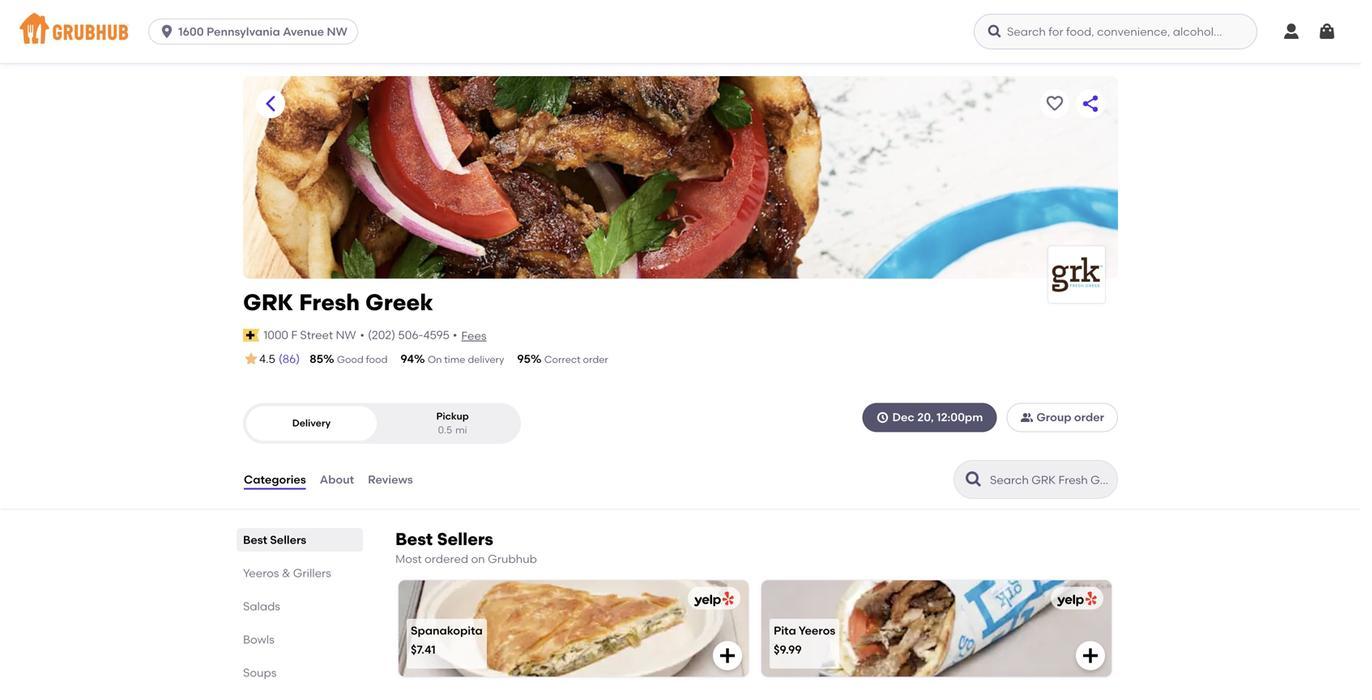 Task type: vqa. For each thing, say whether or not it's contained in the screenshot.
on time delivery
yes



Task type: describe. For each thing, give the bounding box(es) containing it.
(202)
[[368, 328, 395, 342]]

ordered
[[425, 552, 468, 566]]

pita yeeros $9.99
[[774, 624, 835, 657]]

save this restaurant button
[[1040, 89, 1070, 118]]

on
[[471, 552, 485, 566]]

grk fresh greek logo image
[[1048, 246, 1105, 303]]

506-
[[398, 328, 423, 342]]

salads
[[243, 600, 280, 613]]

most
[[395, 552, 422, 566]]

svg image for pita yeeros $9.99
[[1081, 646, 1100, 665]]

share icon image
[[1081, 94, 1100, 113]]

Search GRK Fresh Greek search field
[[988, 472, 1112, 488]]

Search for food, convenience, alcohol... search field
[[974, 14, 1257, 49]]

f
[[291, 328, 297, 342]]

yelp image for pita yeeros
[[1054, 592, 1097, 607]]

&
[[282, 566, 290, 580]]

2 • from the left
[[453, 328, 457, 342]]

about button
[[319, 451, 355, 509]]

$7.41
[[411, 643, 436, 657]]

group
[[1037, 410, 1072, 424]]

svg image for spanakopita $7.41
[[718, 646, 737, 665]]

1000 f street nw
[[263, 328, 356, 342]]

fees
[[461, 329, 487, 343]]

correct order
[[544, 354, 608, 365]]

0 vertical spatial yeeros
[[243, 566, 279, 580]]

yelp image for spanakopita
[[691, 592, 734, 607]]

nw for 1600 pennsylvania avenue nw
[[327, 25, 347, 38]]

spanakopita
[[411, 624, 483, 637]]

main navigation navigation
[[0, 0, 1361, 63]]

greek
[[365, 289, 433, 316]]

order for group order
[[1074, 410, 1104, 424]]

on
[[428, 354, 442, 365]]

yeeros inside pita yeeros $9.99
[[799, 624, 835, 637]]

option group containing pickup
[[243, 403, 521, 444]]

fresh
[[299, 289, 360, 316]]

20,
[[917, 410, 934, 424]]

about
[[320, 473, 354, 486]]

sellers for best sellers
[[270, 533, 306, 547]]

subscription pass image
[[243, 329, 259, 342]]

best sellers
[[243, 533, 306, 547]]

12:00pm
[[937, 410, 983, 424]]

4.5
[[259, 352, 275, 366]]

grk fresh greek
[[243, 289, 433, 316]]

yeeros & grillers
[[243, 566, 331, 580]]

people icon image
[[1020, 411, 1033, 424]]

star icon image
[[243, 351, 259, 367]]

1600 pennsylvania avenue nw button
[[148, 19, 364, 45]]



Task type: locate. For each thing, give the bounding box(es) containing it.
svg image inside the dec 20, 12:00pm button
[[876, 411, 889, 424]]

categories button
[[243, 451, 307, 509]]

option group
[[243, 403, 521, 444]]

• left (202)
[[360, 328, 365, 342]]

nw right avenue
[[327, 25, 347, 38]]

yeeros right pita
[[799, 624, 835, 637]]

delivery
[[468, 354, 504, 365]]

caret left icon image
[[261, 94, 280, 113]]

1 • from the left
[[360, 328, 365, 342]]

best up yeeros & grillers
[[243, 533, 267, 547]]

bowls
[[243, 633, 274, 647]]

order right correct
[[583, 354, 608, 365]]

food
[[366, 354, 388, 365]]

grubhub
[[488, 552, 537, 566]]

sellers
[[437, 529, 493, 550], [270, 533, 306, 547]]

svg image inside 1600 pennsylvania avenue nw button
[[159, 23, 175, 40]]

reviews button
[[367, 451, 414, 509]]

search icon image
[[964, 470, 984, 489]]

0 vertical spatial order
[[583, 354, 608, 365]]

good
[[337, 354, 364, 365]]

0.5
[[438, 424, 452, 436]]

dec 20, 12:00pm
[[892, 410, 983, 424]]

nw inside "button"
[[336, 328, 356, 342]]

4595
[[423, 328, 450, 342]]

2 yelp image from the left
[[1054, 592, 1097, 607]]

nw for 1000 f street nw
[[336, 328, 356, 342]]

0 horizontal spatial best
[[243, 533, 267, 547]]

fees button
[[461, 327, 487, 345]]

pennsylvania
[[207, 25, 280, 38]]

group order button
[[1007, 403, 1118, 432]]

best up most
[[395, 529, 433, 550]]

best inside "best sellers most ordered on grubhub"
[[395, 529, 433, 550]]

0 vertical spatial nw
[[327, 25, 347, 38]]

street
[[300, 328, 333, 342]]

svg image
[[876, 411, 889, 424], [718, 646, 737, 665], [1081, 646, 1100, 665]]

1 horizontal spatial order
[[1074, 410, 1104, 424]]

yelp image
[[691, 592, 734, 607], [1054, 592, 1097, 607]]

0 horizontal spatial yelp image
[[691, 592, 734, 607]]

delivery
[[292, 417, 331, 429]]

1 yelp image from the left
[[691, 592, 734, 607]]

group order
[[1037, 410, 1104, 424]]

nw
[[327, 25, 347, 38], [336, 328, 356, 342]]

order inside button
[[1074, 410, 1104, 424]]

1600 pennsylvania avenue nw
[[178, 25, 347, 38]]

dec 20, 12:00pm button
[[863, 403, 997, 432]]

1000 f street nw button
[[263, 326, 357, 344]]

best
[[395, 529, 433, 550], [243, 533, 267, 547]]

order
[[583, 354, 608, 365], [1074, 410, 1104, 424]]

yeeros
[[243, 566, 279, 580], [799, 624, 835, 637]]

94
[[401, 352, 414, 366]]

• (202) 506-4595 • fees
[[360, 328, 487, 343]]

85
[[310, 352, 323, 366]]

1 horizontal spatial best
[[395, 529, 433, 550]]

soups
[[243, 666, 277, 680]]

pickup
[[436, 410, 469, 422]]

0 horizontal spatial yeeros
[[243, 566, 279, 580]]

spanakopita $7.41
[[411, 624, 483, 657]]

time
[[444, 354, 465, 365]]

0 horizontal spatial svg image
[[718, 646, 737, 665]]

$9.99
[[774, 643, 802, 657]]

1 horizontal spatial yelp image
[[1054, 592, 1097, 607]]

pickup 0.5 mi
[[436, 410, 469, 436]]

1000
[[263, 328, 288, 342]]

best sellers most ordered on grubhub
[[395, 529, 537, 566]]

(202) 506-4595 button
[[368, 327, 450, 344]]

1 horizontal spatial yeeros
[[799, 624, 835, 637]]

sellers up on
[[437, 529, 493, 550]]

0 horizontal spatial order
[[583, 354, 608, 365]]

reviews
[[368, 473, 413, 486]]

sellers inside "best sellers most ordered on grubhub"
[[437, 529, 493, 550]]

dec
[[892, 410, 915, 424]]

order right group at the bottom of page
[[1074, 410, 1104, 424]]

1600
[[178, 25, 204, 38]]

2 horizontal spatial svg image
[[1081, 646, 1100, 665]]

sellers up yeeros & grillers
[[270, 533, 306, 547]]

nw up "good"
[[336, 328, 356, 342]]

avenue
[[283, 25, 324, 38]]

1 vertical spatial nw
[[336, 328, 356, 342]]

best for best sellers
[[243, 533, 267, 547]]

•
[[360, 328, 365, 342], [453, 328, 457, 342]]

mi
[[455, 424, 467, 436]]

grillers
[[293, 566, 331, 580]]

1 horizontal spatial svg image
[[876, 411, 889, 424]]

(86)
[[279, 352, 300, 366]]

sellers for best sellers most ordered on grubhub
[[437, 529, 493, 550]]

on time delivery
[[428, 354, 504, 365]]

0 horizontal spatial •
[[360, 328, 365, 342]]

svg image
[[1282, 22, 1301, 41], [1317, 22, 1337, 41], [159, 23, 175, 40], [987, 23, 1003, 40]]

pita
[[774, 624, 796, 637]]

1 horizontal spatial sellers
[[437, 529, 493, 550]]

1 vertical spatial yeeros
[[799, 624, 835, 637]]

save this restaurant image
[[1045, 94, 1065, 113]]

nw inside button
[[327, 25, 347, 38]]

1 horizontal spatial •
[[453, 328, 457, 342]]

yeeros left &
[[243, 566, 279, 580]]

order for correct order
[[583, 354, 608, 365]]

1 vertical spatial order
[[1074, 410, 1104, 424]]

best for best sellers most ordered on grubhub
[[395, 529, 433, 550]]

95
[[517, 352, 531, 366]]

categories
[[244, 473, 306, 486]]

grk
[[243, 289, 294, 316]]

good food
[[337, 354, 388, 365]]

0 horizontal spatial sellers
[[270, 533, 306, 547]]

correct
[[544, 354, 581, 365]]

• right 4595
[[453, 328, 457, 342]]



